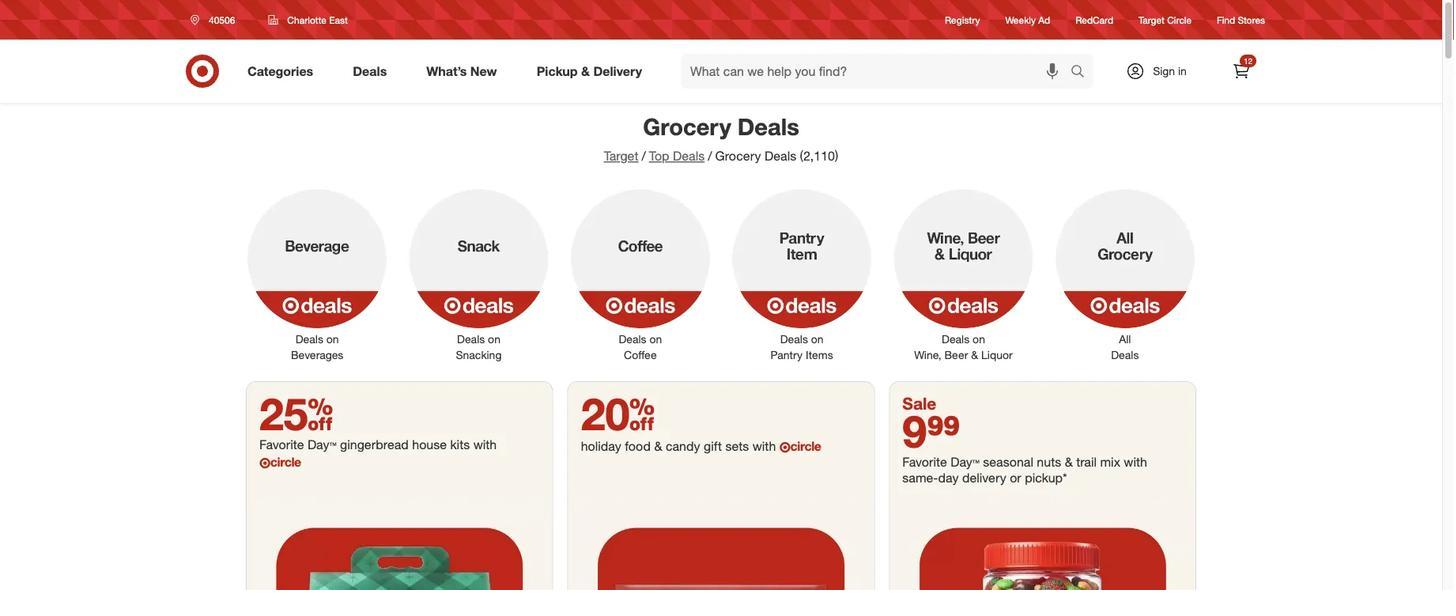 Task type: describe. For each thing, give the bounding box(es) containing it.
find
[[1218, 14, 1236, 26]]

target link
[[604, 148, 639, 164]]

9
[[903, 404, 927, 458]]

1 horizontal spatial target
[[1139, 14, 1165, 26]]

deals inside deals "link"
[[353, 63, 387, 79]]

deals inside deals on pantry items
[[781, 332, 808, 346]]

stores
[[1239, 14, 1266, 26]]

top
[[649, 148, 670, 164]]

target inside the grocery deals target / top deals / grocery deals (2,110)
[[604, 148, 639, 164]]

what's
[[427, 63, 467, 79]]

wine,
[[915, 348, 942, 362]]

items
[[806, 348, 834, 362]]

1 vertical spatial ™
[[973, 454, 980, 470]]

25 favorite day ™ gingerbread house kits with circle
[[259, 387, 497, 469]]

delivery
[[963, 470, 1007, 485]]

mix
[[1101, 454, 1121, 470]]

weekly ad
[[1006, 14, 1051, 26]]

all deals
[[1112, 332, 1140, 362]]

categories link
[[234, 54, 333, 89]]

seasonal nuts
[[984, 454, 1062, 470]]

1 horizontal spatial circle
[[791, 438, 822, 454]]

registry link
[[945, 13, 981, 27]]

12 link
[[1225, 54, 1259, 89]]

what's new
[[427, 63, 497, 79]]

categories
[[248, 63, 313, 79]]

40506 button
[[180, 6, 252, 34]]

40506
[[209, 14, 235, 26]]

or
[[1010, 470, 1022, 485]]

on for deals on snacking
[[488, 332, 501, 346]]

99
[[927, 404, 961, 458]]

search
[[1064, 65, 1102, 80]]

deals link
[[340, 54, 407, 89]]

1 / from the left
[[642, 148, 646, 164]]

deals inside the deals on beverages
[[296, 332, 323, 346]]

™ inside 25 favorite day ™ gingerbread house kits with circle
[[330, 437, 337, 452]]

trail
[[1077, 454, 1097, 470]]

circle
[[1168, 14, 1192, 26]]

pantry
[[771, 348, 803, 362]]

delivery
[[594, 63, 642, 79]]

beverages
[[291, 348, 344, 362]]

charlotte
[[287, 14, 327, 26]]

in
[[1179, 64, 1187, 78]]

candy
[[666, 438, 701, 454]]

2 / from the left
[[708, 148, 712, 164]]

on for deals on pantry items
[[812, 332, 824, 346]]

target circle link
[[1139, 13, 1192, 27]]

top deals link
[[649, 148, 705, 164]]

(2,110)
[[800, 148, 839, 164]]

sign
[[1154, 64, 1176, 78]]

pickup
[[537, 63, 578, 79]]

1 horizontal spatial with
[[753, 438, 776, 454]]

1 vertical spatial grocery
[[716, 148, 762, 164]]

sets
[[726, 438, 749, 454]]

charlotte east
[[287, 14, 348, 26]]

find stores link
[[1218, 13, 1266, 27]]

what's new link
[[413, 54, 517, 89]]

target circle
[[1139, 14, 1192, 26]]

& right pickup
[[581, 63, 590, 79]]

pickup*
[[1025, 470, 1068, 485]]

holiday food & candy gift sets with
[[581, 438, 780, 454]]

on for deals on wine, beer & liquor
[[973, 332, 986, 346]]

redcard link
[[1076, 13, 1114, 27]]

deals inside deals on wine, beer & liquor
[[942, 332, 970, 346]]



Task type: locate. For each thing, give the bounding box(es) containing it.
12
[[1244, 56, 1253, 66]]

grocery right top deals link
[[716, 148, 762, 164]]

1 vertical spatial target
[[604, 148, 639, 164]]

on for deals on coffee
[[650, 332, 662, 346]]

deals on wine, beer & liquor
[[915, 332, 1013, 362]]

target left top
[[604, 148, 639, 164]]

all
[[1120, 332, 1132, 346]]

0 vertical spatial grocery
[[643, 112, 732, 140]]

0 horizontal spatial day
[[308, 437, 330, 452]]

on
[[327, 332, 339, 346], [488, 332, 501, 346], [650, 332, 662, 346], [812, 332, 824, 346], [973, 332, 986, 346]]

sale
[[903, 393, 937, 413]]

on up the coffee
[[650, 332, 662, 346]]

deals on beverages
[[291, 332, 344, 362]]

kits
[[451, 437, 470, 452]]

with right mix
[[1124, 454, 1148, 470]]

house
[[412, 437, 447, 452]]

target left circle
[[1139, 14, 1165, 26]]

& inside seasonal nuts & trail mix with same-day delivery or pickup*
[[1065, 454, 1073, 470]]

new
[[471, 63, 497, 79]]

circle inside 25 favorite day ™ gingerbread house kits with circle
[[270, 454, 301, 469]]

1 vertical spatial favorite
[[903, 454, 948, 470]]

target
[[1139, 14, 1165, 26], [604, 148, 639, 164]]

weekly
[[1006, 14, 1036, 26]]

deals on pantry items
[[771, 332, 834, 362]]

4 on from the left
[[812, 332, 824, 346]]

5 on from the left
[[973, 332, 986, 346]]

0 horizontal spatial circle
[[270, 454, 301, 469]]

deals
[[353, 63, 387, 79], [738, 112, 800, 140], [673, 148, 705, 164], [765, 148, 797, 164], [296, 332, 323, 346], [457, 332, 485, 346], [619, 332, 647, 346], [781, 332, 808, 346], [942, 332, 970, 346], [1112, 348, 1140, 362]]

with
[[474, 437, 497, 452], [753, 438, 776, 454], [1124, 454, 1148, 470]]

0 vertical spatial favorite
[[259, 437, 304, 452]]

deals inside deals on coffee
[[619, 332, 647, 346]]

snacking
[[456, 348, 502, 362]]

on inside deals on snacking
[[488, 332, 501, 346]]

favorite
[[259, 437, 304, 452], [903, 454, 948, 470]]

ad
[[1039, 14, 1051, 26]]

0 vertical spatial target
[[1139, 14, 1165, 26]]

weekly ad link
[[1006, 13, 1051, 27]]

™ up delivery on the right bottom
[[973, 454, 980, 470]]

1 horizontal spatial day
[[951, 454, 973, 470]]

0 horizontal spatial ™
[[330, 437, 337, 452]]

food
[[625, 438, 651, 454]]

beer
[[945, 348, 969, 362]]

2 horizontal spatial with
[[1124, 454, 1148, 470]]

registry
[[945, 14, 981, 26]]

charlotte east button
[[258, 6, 358, 34]]

/ left top
[[642, 148, 646, 164]]

on for deals on beverages
[[327, 332, 339, 346]]

gift
[[704, 438, 722, 454]]

0 vertical spatial ™
[[330, 437, 337, 452]]

on inside deals on coffee
[[650, 332, 662, 346]]

0 vertical spatial day
[[308, 437, 330, 452]]

0 horizontal spatial /
[[642, 148, 646, 164]]

on inside deals on pantry items
[[812, 332, 824, 346]]

east
[[329, 14, 348, 26]]

1 horizontal spatial ™
[[973, 454, 980, 470]]

1 vertical spatial day
[[951, 454, 973, 470]]

with right sets
[[753, 438, 776, 454]]

find stores
[[1218, 14, 1266, 26]]

20
[[581, 387, 655, 441]]

deals inside deals on snacking
[[457, 332, 485, 346]]

0 horizontal spatial favorite
[[259, 437, 304, 452]]

sign in
[[1154, 64, 1187, 78]]

gingerbread
[[340, 437, 409, 452]]

liquor
[[982, 348, 1013, 362]]

sign in link
[[1113, 54, 1212, 89]]

circle
[[791, 438, 822, 454], [270, 454, 301, 469]]

pickup & delivery
[[537, 63, 642, 79]]

™ left "gingerbread"
[[330, 437, 337, 452]]

with inside 25 favorite day ™ gingerbread house kits with circle
[[474, 437, 497, 452]]

grocery
[[643, 112, 732, 140], [716, 148, 762, 164]]

9 99
[[903, 404, 961, 458]]

3 on from the left
[[650, 332, 662, 346]]

grocery deals target / top deals / grocery deals (2,110)
[[604, 112, 839, 164]]

What can we help you find? suggestions appear below search field
[[681, 54, 1075, 89]]

on inside deals on wine, beer & liquor
[[973, 332, 986, 346]]

/ right top deals link
[[708, 148, 712, 164]]

0 horizontal spatial target
[[604, 148, 639, 164]]

with right kits
[[474, 437, 497, 452]]

/
[[642, 148, 646, 164], [708, 148, 712, 164]]

™
[[330, 437, 337, 452], [973, 454, 980, 470]]

& right beer
[[972, 348, 979, 362]]

on up beverages
[[327, 332, 339, 346]]

day
[[308, 437, 330, 452], [951, 454, 973, 470]]

on up 'items'
[[812, 332, 824, 346]]

favorite inside 25 favorite day ™ gingerbread house kits with circle
[[259, 437, 304, 452]]

1 on from the left
[[327, 332, 339, 346]]

seasonal nuts & trail mix with same-day delivery or pickup*
[[903, 454, 1148, 485]]

25
[[259, 387, 333, 441]]

& inside deals on wine, beer & liquor
[[972, 348, 979, 362]]

day inside 25 favorite day ™ gingerbread house kits with circle
[[308, 437, 330, 452]]

1 horizontal spatial favorite
[[903, 454, 948, 470]]

search button
[[1064, 54, 1102, 92]]

on up the snacking
[[488, 332, 501, 346]]

holiday
[[581, 438, 622, 454]]

& right food
[[655, 438, 663, 454]]

redcard
[[1076, 14, 1114, 26]]

on up liquor
[[973, 332, 986, 346]]

2 on from the left
[[488, 332, 501, 346]]

same-
[[903, 470, 939, 485]]

deals on coffee
[[619, 332, 662, 362]]

pickup & delivery link
[[523, 54, 662, 89]]

deals on snacking
[[456, 332, 502, 362]]

day up 'day' at the bottom
[[951, 454, 973, 470]]

1 horizontal spatial /
[[708, 148, 712, 164]]

day
[[939, 470, 959, 485]]

grocery up top deals link
[[643, 112, 732, 140]]

coffee
[[624, 348, 657, 362]]

circle down 25
[[270, 454, 301, 469]]

on inside the deals on beverages
[[327, 332, 339, 346]]

with inside seasonal nuts & trail mix with same-day delivery or pickup*
[[1124, 454, 1148, 470]]

favorite day ™
[[903, 454, 980, 470]]

0 horizontal spatial with
[[474, 437, 497, 452]]

&
[[581, 63, 590, 79], [972, 348, 979, 362], [655, 438, 663, 454], [1065, 454, 1073, 470]]

day left "gingerbread"
[[308, 437, 330, 452]]

circle right sets
[[791, 438, 822, 454]]

& left trail
[[1065, 454, 1073, 470]]



Task type: vqa. For each thing, say whether or not it's contained in the screenshot.


